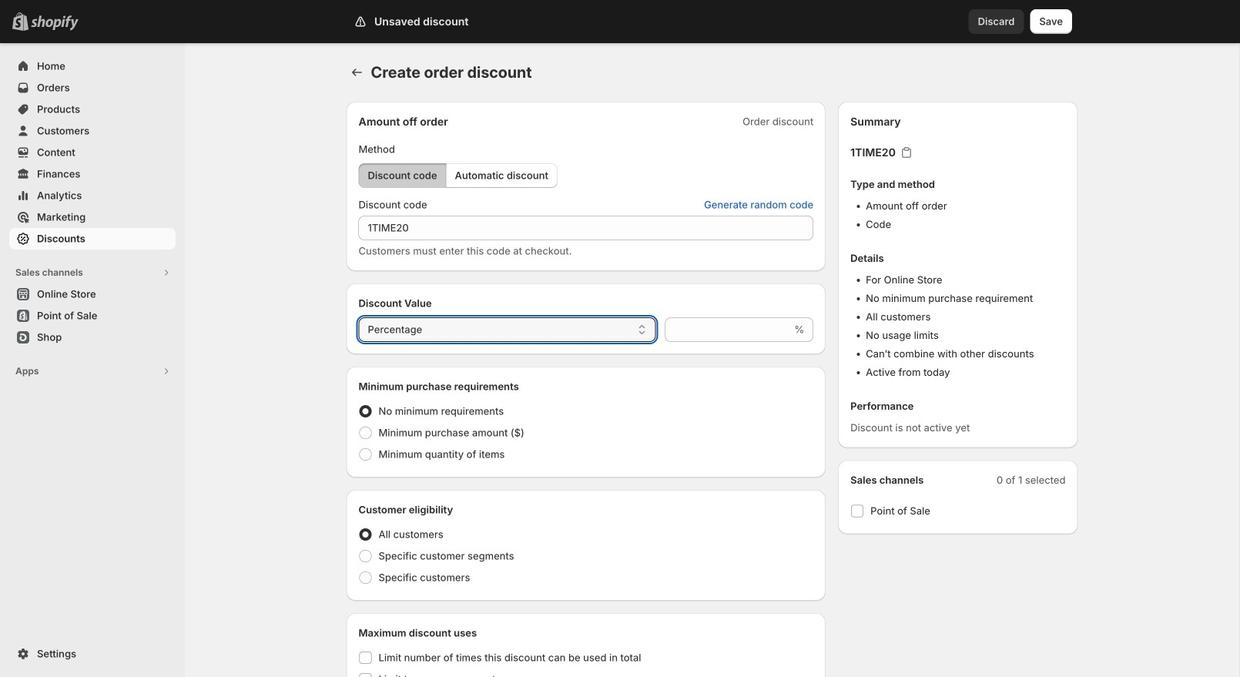 Task type: locate. For each thing, give the bounding box(es) containing it.
shopify image
[[31, 15, 79, 31]]

None text field
[[359, 216, 814, 240]]

None text field
[[665, 317, 791, 342]]



Task type: vqa. For each thing, say whether or not it's contained in the screenshot.
the topmost The Online Store
no



